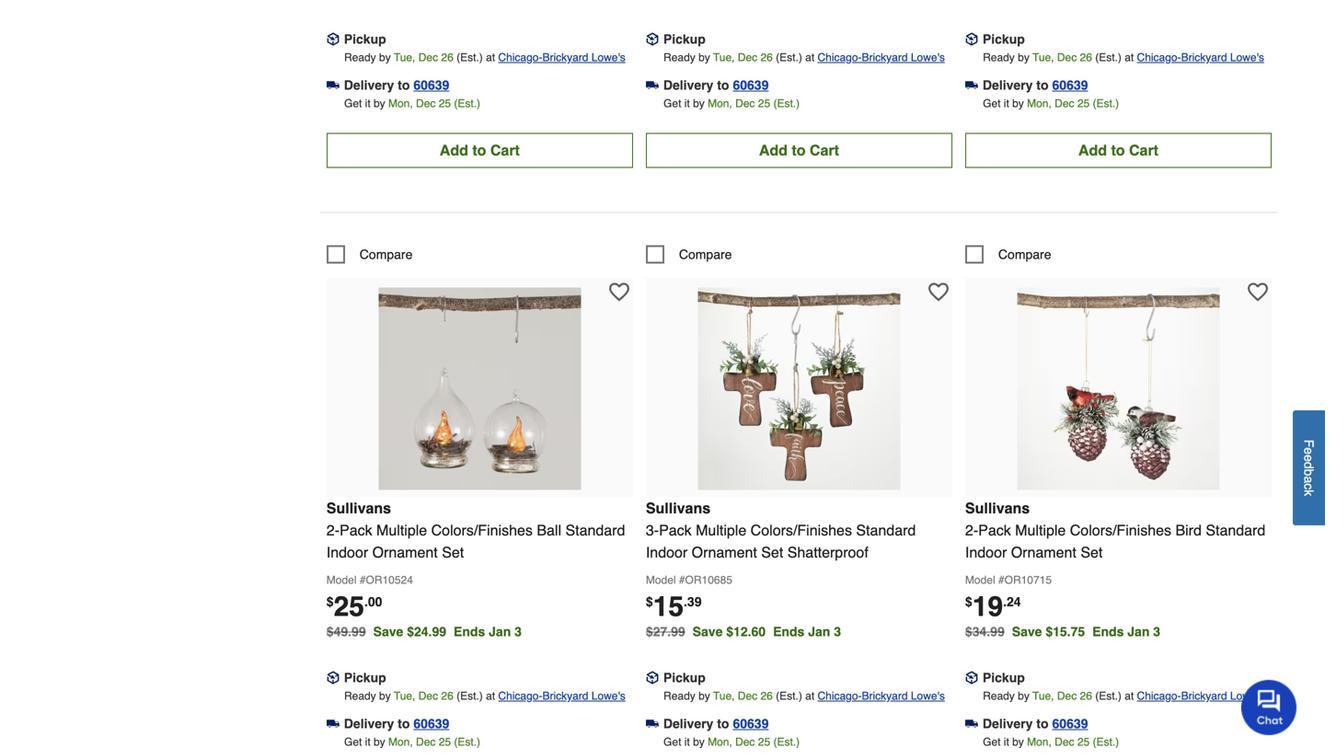 Task type: locate. For each thing, give the bounding box(es) containing it.
2- inside sullivans 2-pack multiple colors/finishes bird standard indoor ornament set
[[966, 522, 979, 539]]

1 standard from the left
[[566, 522, 626, 539]]

a
[[1302, 476, 1317, 483]]

compare inside 5014710151 "element"
[[360, 247, 413, 262]]

ball
[[537, 522, 562, 539]]

was price $27.99 element
[[646, 620, 693, 639]]

$ up was price $49.99 element
[[327, 595, 334, 609]]

at
[[486, 51, 495, 64], [806, 51, 815, 64], [1125, 51, 1135, 64], [486, 690, 495, 703], [806, 690, 815, 703], [1125, 690, 1135, 703]]

jan
[[489, 625, 511, 639], [809, 625, 831, 639], [1128, 625, 1150, 639]]

1 horizontal spatial ends
[[773, 625, 805, 639]]

indoor up model # or10715
[[966, 544, 1008, 561]]

$ 15 .39
[[646, 591, 702, 623]]

3 standard from the left
[[1206, 522, 1266, 539]]

save down .00
[[373, 625, 404, 639]]

standard right ball
[[566, 522, 626, 539]]

0 horizontal spatial model
[[327, 574, 357, 587]]

1 horizontal spatial colors/finishes
[[751, 522, 853, 539]]

2 horizontal spatial pack
[[979, 522, 1012, 539]]

1 indoor from the left
[[327, 544, 368, 561]]

3 sullivans from the left
[[966, 500, 1030, 517]]

2 3 from the left
[[834, 625, 842, 639]]

0 horizontal spatial standard
[[566, 522, 626, 539]]

e up the b
[[1302, 455, 1317, 462]]

colors/finishes left bird
[[1071, 522, 1172, 539]]

0 horizontal spatial add to cart
[[440, 142, 520, 159]]

sullivans up the 3-
[[646, 500, 711, 517]]

actual price $19.24 element
[[966, 591, 1022, 623]]

2- inside sullivans 2-pack multiple colors/finishes ball standard indoor ornament set
[[327, 522, 340, 539]]

0 horizontal spatial heart outline image
[[609, 282, 630, 302]]

indoor inside sullivans 2-pack multiple colors/finishes bird standard indoor ornament set
[[966, 544, 1008, 561]]

pack inside sullivans 2-pack multiple colors/finishes ball standard indoor ornament set
[[340, 522, 373, 539]]

pack for 2-pack multiple colors/finishes ball standard indoor ornament set
[[340, 522, 373, 539]]

1 horizontal spatial pack
[[659, 522, 692, 539]]

1 horizontal spatial multiple
[[696, 522, 747, 539]]

2 horizontal spatial set
[[1081, 544, 1103, 561]]

1 horizontal spatial sullivans
[[646, 500, 711, 517]]

3 model from the left
[[966, 574, 996, 587]]

0 horizontal spatial add
[[440, 142, 469, 159]]

sullivans inside sullivans 2-pack multiple colors/finishes ball standard indoor ornament set
[[327, 500, 391, 517]]

3 set from the left
[[1081, 544, 1103, 561]]

3 multiple from the left
[[1016, 522, 1066, 539]]

$49.99
[[327, 625, 366, 639]]

1 horizontal spatial 2-
[[966, 522, 979, 539]]

tue,
[[394, 51, 416, 64], [714, 51, 735, 64], [1033, 51, 1055, 64], [394, 690, 416, 703], [714, 690, 735, 703], [1033, 690, 1055, 703]]

3 add from the left
[[1079, 142, 1108, 159]]

actual price $25.00 element
[[327, 591, 382, 623]]

0 horizontal spatial colors/finishes
[[431, 522, 533, 539]]

add for 2nd add to cart button from the left
[[759, 142, 788, 159]]

1 horizontal spatial 3
[[834, 625, 842, 639]]

ends jan 3 element right $12.60
[[773, 625, 849, 639]]

pack inside sullivans 3-pack multiple colors/finishes standard indoor ornament set shatterproof
[[659, 522, 692, 539]]

1 horizontal spatial model
[[646, 574, 676, 587]]

2 # from the left
[[679, 574, 686, 587]]

sullivans
[[327, 500, 391, 517], [646, 500, 711, 517], [966, 500, 1030, 517]]

0 horizontal spatial 3
[[515, 625, 522, 639]]

2- for 2-pack multiple colors/finishes ball standard indoor ornament set
[[327, 522, 340, 539]]

1 jan from the left
[[489, 625, 511, 639]]

2 ends from the left
[[773, 625, 805, 639]]

save down .39
[[693, 625, 723, 639]]

heart outline image
[[609, 282, 630, 302], [929, 282, 949, 302]]

60639 button
[[414, 76, 450, 94], [733, 76, 769, 94], [1053, 76, 1089, 94], [414, 715, 450, 733], [733, 715, 769, 733], [1053, 715, 1089, 733]]

2 ends jan 3 element from the left
[[773, 625, 849, 639]]

f e e d b a c k
[[1302, 440, 1317, 496]]

multiple inside sullivans 2-pack multiple colors/finishes bird standard indoor ornament set
[[1016, 522, 1066, 539]]

1 3 from the left
[[515, 625, 522, 639]]

1 horizontal spatial mon,
[[708, 97, 733, 110]]

multiple inside sullivans 3-pack multiple colors/finishes standard indoor ornament set shatterproof
[[696, 522, 747, 539]]

add to cart button
[[327, 133, 633, 168], [646, 133, 953, 168], [966, 133, 1272, 168]]

by
[[379, 51, 391, 64], [699, 51, 711, 64], [1018, 51, 1030, 64], [374, 97, 385, 110], [693, 97, 705, 110], [1013, 97, 1025, 110], [379, 690, 391, 703], [699, 690, 711, 703], [1018, 690, 1030, 703]]

jan for 19
[[1128, 625, 1150, 639]]

2 cart from the left
[[810, 142, 840, 159]]

set up savings save $15.75 element
[[1081, 544, 1103, 561]]

3 add to cart from the left
[[1079, 142, 1159, 159]]

ready by tue, dec 26 (est.) at chicago-brickyard lowe's
[[344, 51, 626, 64], [664, 51, 945, 64], [983, 51, 1265, 64], [344, 690, 626, 703], [664, 690, 945, 703], [983, 690, 1265, 703]]

indoor down the 3-
[[646, 544, 688, 561]]

multiple up "or10685" at the bottom right of page
[[696, 522, 747, 539]]

bird
[[1176, 522, 1202, 539]]

standard right bird
[[1206, 522, 1266, 539]]

chicago-brickyard lowe's button
[[498, 48, 626, 67], [818, 48, 945, 67], [1138, 48, 1265, 67], [498, 687, 626, 706], [818, 687, 945, 706], [1138, 687, 1265, 706]]

2 save from the left
[[693, 625, 723, 639]]

1 ends jan 3 element from the left
[[454, 625, 529, 639]]

savings save $24.99 element
[[373, 625, 529, 639]]

ornament for 2-pack multiple colors/finishes bird standard indoor ornament set
[[1012, 544, 1077, 561]]

lowe's
[[592, 51, 626, 64], [911, 51, 945, 64], [1231, 51, 1265, 64], [592, 690, 626, 703], [911, 690, 945, 703], [1231, 690, 1265, 703]]

standard up "shatterproof"
[[857, 522, 916, 539]]

1 horizontal spatial set
[[762, 544, 784, 561]]

model up $ 25 .00
[[327, 574, 357, 587]]

3 ends jan 3 element from the left
[[1093, 625, 1168, 639]]

cart for first add to cart button
[[491, 142, 520, 159]]

jan for 15
[[809, 625, 831, 639]]

colors/finishes left ball
[[431, 522, 533, 539]]

1 get it by mon, dec 25 (est.) from the left
[[344, 97, 481, 110]]

sullivans up model # or10715
[[966, 500, 1030, 517]]

0 horizontal spatial compare
[[360, 247, 413, 262]]

$15.75
[[1046, 625, 1086, 639]]

2 horizontal spatial colors/finishes
[[1071, 522, 1172, 539]]

set for sullivans 2-pack multiple colors/finishes bird standard indoor ornament set
[[1081, 544, 1103, 561]]

1 horizontal spatial #
[[679, 574, 686, 587]]

sullivans 3-pack multiple colors/finishes standard indoor ornament set shatterproof image
[[698, 288, 901, 490]]

1 horizontal spatial get
[[664, 97, 682, 110]]

model for 2-pack multiple colors/finishes ball standard indoor ornament set
[[327, 574, 357, 587]]

0 horizontal spatial multiple
[[377, 522, 427, 539]]

2 horizontal spatial it
[[1004, 97, 1010, 110]]

25
[[439, 97, 451, 110], [758, 97, 771, 110], [1078, 97, 1090, 110], [334, 591, 365, 623]]

3 save from the left
[[1013, 625, 1043, 639]]

e up "d"
[[1302, 448, 1317, 455]]

2 multiple from the left
[[696, 522, 747, 539]]

3 # from the left
[[999, 574, 1005, 587]]

k
[[1302, 490, 1317, 496]]

1 horizontal spatial standard
[[857, 522, 916, 539]]

savings save $12.60 element
[[693, 625, 849, 639]]

3 down "shatterproof"
[[834, 625, 842, 639]]

3-
[[646, 522, 659, 539]]

delivery
[[344, 78, 394, 93], [664, 78, 714, 93], [983, 78, 1033, 93], [344, 717, 394, 731], [664, 717, 714, 731], [983, 717, 1033, 731]]

1 horizontal spatial heart outline image
[[929, 282, 949, 302]]

2 horizontal spatial indoor
[[966, 544, 1008, 561]]

save for 19
[[1013, 625, 1043, 639]]

2 horizontal spatial 3
[[1154, 625, 1161, 639]]

2 get it by mon, dec 25 (est.) from the left
[[664, 97, 800, 110]]

2 $ from the left
[[646, 595, 653, 609]]

1 colors/finishes from the left
[[431, 522, 533, 539]]

2 indoor from the left
[[646, 544, 688, 561]]

ends right $12.60
[[773, 625, 805, 639]]

colors/finishes
[[431, 522, 533, 539], [751, 522, 853, 539], [1071, 522, 1172, 539]]

1 multiple from the left
[[377, 522, 427, 539]]

2 ornament from the left
[[692, 544, 758, 561]]

jan right $24.99
[[489, 625, 511, 639]]

1 model from the left
[[327, 574, 357, 587]]

2 horizontal spatial sullivans
[[966, 500, 1030, 517]]

ready
[[344, 51, 376, 64], [664, 51, 696, 64], [983, 51, 1015, 64], [344, 690, 376, 703], [664, 690, 696, 703], [983, 690, 1015, 703]]

1 # from the left
[[360, 574, 366, 587]]

1 horizontal spatial add to cart button
[[646, 133, 953, 168]]

1 horizontal spatial $
[[646, 595, 653, 609]]

f e e d b a c k button
[[1294, 410, 1326, 526]]

compare inside "5014710273" element
[[679, 247, 732, 262]]

2 standard from the left
[[857, 522, 916, 539]]

#
[[360, 574, 366, 587], [679, 574, 686, 587], [999, 574, 1005, 587]]

0 horizontal spatial save
[[373, 625, 404, 639]]

$12.60
[[727, 625, 766, 639]]

2 horizontal spatial ends jan 3 element
[[1093, 625, 1168, 639]]

1 $ from the left
[[327, 595, 334, 609]]

$ inside $ 19 .24
[[966, 595, 973, 609]]

indoor
[[327, 544, 368, 561], [646, 544, 688, 561], [966, 544, 1008, 561]]

1 ends from the left
[[454, 625, 485, 639]]

pack for 2-pack multiple colors/finishes bird standard indoor ornament set
[[979, 522, 1012, 539]]

2 pack from the left
[[659, 522, 692, 539]]

2 horizontal spatial ornament
[[1012, 544, 1077, 561]]

indoor inside sullivans 2-pack multiple colors/finishes ball standard indoor ornament set
[[327, 544, 368, 561]]

2 sullivans from the left
[[646, 500, 711, 517]]

3 add to cart button from the left
[[966, 133, 1272, 168]]

1 horizontal spatial ends jan 3 element
[[773, 625, 849, 639]]

# up .24
[[999, 574, 1005, 587]]

sullivans up model # or10524
[[327, 500, 391, 517]]

pickup
[[344, 32, 386, 46], [664, 32, 706, 46], [983, 32, 1026, 46], [344, 671, 386, 685], [664, 671, 706, 685], [983, 671, 1026, 685]]

standard inside sullivans 3-pack multiple colors/finishes standard indoor ornament set shatterproof
[[857, 522, 916, 539]]

$49.99 save $24.99 ends jan 3
[[327, 625, 522, 639]]

truck filled image
[[646, 79, 659, 92], [327, 718, 340, 731], [646, 718, 659, 731]]

b
[[1302, 469, 1317, 476]]

2 horizontal spatial compare
[[999, 247, 1052, 262]]

e
[[1302, 448, 1317, 455], [1302, 455, 1317, 462]]

3 indoor from the left
[[966, 544, 1008, 561]]

1 ornament from the left
[[373, 544, 438, 561]]

pack
[[340, 522, 373, 539], [659, 522, 692, 539], [979, 522, 1012, 539]]

ends for 19
[[1093, 625, 1125, 639]]

1 horizontal spatial indoor
[[646, 544, 688, 561]]

pickup image
[[646, 33, 659, 46], [966, 33, 979, 46], [646, 672, 659, 685]]

0 horizontal spatial get it by mon, dec 25 (est.)
[[344, 97, 481, 110]]

2 horizontal spatial add to cart button
[[966, 133, 1272, 168]]

add to cart
[[440, 142, 520, 159], [759, 142, 840, 159], [1079, 142, 1159, 159]]

model # or10685
[[646, 574, 733, 587]]

1 save from the left
[[373, 625, 404, 639]]

0 horizontal spatial pack
[[340, 522, 373, 539]]

2 horizontal spatial ends
[[1093, 625, 1125, 639]]

1 horizontal spatial it
[[685, 97, 690, 110]]

pack up model # or10524
[[340, 522, 373, 539]]

get
[[344, 97, 362, 110], [664, 97, 682, 110], [983, 97, 1001, 110]]

compare inside "5014710299" "element"
[[999, 247, 1052, 262]]

3 $ from the left
[[966, 595, 973, 609]]

0 horizontal spatial jan
[[489, 625, 511, 639]]

ends right $24.99
[[454, 625, 485, 639]]

2 horizontal spatial $
[[966, 595, 973, 609]]

save down .24
[[1013, 625, 1043, 639]]

indoor inside sullivans 3-pack multiple colors/finishes standard indoor ornament set shatterproof
[[646, 544, 688, 561]]

3 get it by mon, dec 25 (est.) from the left
[[983, 97, 1120, 110]]

3
[[515, 625, 522, 639], [834, 625, 842, 639], [1154, 625, 1161, 639]]

was price $34.99 element
[[966, 620, 1013, 639]]

sullivans inside sullivans 3-pack multiple colors/finishes standard indoor ornament set shatterproof
[[646, 500, 711, 517]]

1 compare from the left
[[360, 247, 413, 262]]

delivery to 60639
[[344, 78, 450, 93], [664, 78, 769, 93], [983, 78, 1089, 93], [344, 717, 450, 731], [664, 717, 769, 731], [983, 717, 1089, 731]]

1 add from the left
[[440, 142, 469, 159]]

2 horizontal spatial standard
[[1206, 522, 1266, 539]]

multiple inside sullivans 2-pack multiple colors/finishes ball standard indoor ornament set
[[377, 522, 427, 539]]

set
[[442, 544, 464, 561], [762, 544, 784, 561], [1081, 544, 1103, 561]]

0 horizontal spatial $
[[327, 595, 334, 609]]

set up savings save $24.99 element
[[442, 544, 464, 561]]

set inside sullivans 2-pack multiple colors/finishes bird standard indoor ornament set
[[1081, 544, 1103, 561]]

jan right $15.75
[[1128, 625, 1150, 639]]

3 jan from the left
[[1128, 625, 1150, 639]]

set left "shatterproof"
[[762, 544, 784, 561]]

19
[[973, 591, 1004, 623]]

ornament up "or10715" at the right of the page
[[1012, 544, 1077, 561]]

standard inside sullivans 2-pack multiple colors/finishes ball standard indoor ornament set
[[566, 522, 626, 539]]

1 it from the left
[[365, 97, 371, 110]]

colors/finishes up "shatterproof"
[[751, 522, 853, 539]]

colors/finishes inside sullivans 2-pack multiple colors/finishes ball standard indoor ornament set
[[431, 522, 533, 539]]

standard for 2-pack multiple colors/finishes bird standard indoor ornament set
[[1206, 522, 1266, 539]]

heart outline image
[[1248, 282, 1269, 302]]

ends jan 3 element right $24.99
[[454, 625, 529, 639]]

1 add to cart button from the left
[[327, 133, 633, 168]]

1 horizontal spatial add to cart
[[759, 142, 840, 159]]

1 horizontal spatial cart
[[810, 142, 840, 159]]

0 horizontal spatial ornament
[[373, 544, 438, 561]]

2-
[[327, 522, 340, 539], [966, 522, 979, 539]]

1 sullivans from the left
[[327, 500, 391, 517]]

pack up model # or10685
[[659, 522, 692, 539]]

2 horizontal spatial cart
[[1130, 142, 1159, 159]]

ends for 15
[[773, 625, 805, 639]]

3 it from the left
[[1004, 97, 1010, 110]]

2 heart outline image from the left
[[929, 282, 949, 302]]

# for sullivans 2-pack multiple colors/finishes bird standard indoor ornament set
[[999, 574, 1005, 587]]

2 horizontal spatial get
[[983, 97, 1001, 110]]

standard inside sullivans 2-pack multiple colors/finishes bird standard indoor ornament set
[[1206, 522, 1266, 539]]

3 compare from the left
[[999, 247, 1052, 262]]

$ up "was price $34.99" element
[[966, 595, 973, 609]]

cart
[[491, 142, 520, 159], [810, 142, 840, 159], [1130, 142, 1159, 159]]

1 horizontal spatial compare
[[679, 247, 732, 262]]

add
[[440, 142, 469, 159], [759, 142, 788, 159], [1079, 142, 1108, 159]]

0 horizontal spatial get
[[344, 97, 362, 110]]

3 get from the left
[[983, 97, 1001, 110]]

1 cart from the left
[[491, 142, 520, 159]]

ends jan 3 element for 15
[[773, 625, 849, 639]]

$27.99
[[646, 625, 686, 639]]

set inside sullivans 2-pack multiple colors/finishes ball standard indoor ornament set
[[442, 544, 464, 561]]

add to cart for first add to cart button
[[440, 142, 520, 159]]

0 horizontal spatial indoor
[[327, 544, 368, 561]]

ends right $15.75
[[1093, 625, 1125, 639]]

brickyard
[[543, 51, 589, 64], [862, 51, 908, 64], [1182, 51, 1228, 64], [543, 690, 589, 703], [862, 690, 908, 703], [1182, 690, 1228, 703]]

ends jan 3 element right $15.75
[[1093, 625, 1168, 639]]

3 ends from the left
[[1093, 625, 1125, 639]]

dec
[[419, 51, 438, 64], [738, 51, 758, 64], [1058, 51, 1077, 64], [416, 97, 436, 110], [736, 97, 755, 110], [1055, 97, 1075, 110], [419, 690, 438, 703], [738, 690, 758, 703], [1058, 690, 1077, 703]]

1 horizontal spatial add
[[759, 142, 788, 159]]

ends jan 3 element
[[454, 625, 529, 639], [773, 625, 849, 639], [1093, 625, 1168, 639]]

get it by mon, dec 25 (est.)
[[344, 97, 481, 110], [664, 97, 800, 110], [983, 97, 1120, 110]]

0 horizontal spatial cart
[[491, 142, 520, 159]]

3 right $24.99
[[515, 625, 522, 639]]

1 horizontal spatial jan
[[809, 625, 831, 639]]

2 it from the left
[[685, 97, 690, 110]]

1 pack from the left
[[340, 522, 373, 539]]

2 horizontal spatial multiple
[[1016, 522, 1066, 539]]

sullivans inside sullivans 2-pack multiple colors/finishes bird standard indoor ornament set
[[966, 500, 1030, 517]]

multiple up "or10715" at the right of the page
[[1016, 522, 1066, 539]]

2 compare from the left
[[679, 247, 732, 262]]

# up .00
[[360, 574, 366, 587]]

model up 19 on the bottom right of page
[[966, 574, 996, 587]]

$34.99
[[966, 625, 1005, 639]]

0 horizontal spatial sullivans
[[327, 500, 391, 517]]

2 add from the left
[[759, 142, 788, 159]]

2- up model # or10524
[[327, 522, 340, 539]]

pack up model # or10715
[[979, 522, 1012, 539]]

indoor up model # or10524
[[327, 544, 368, 561]]

1 2- from the left
[[327, 522, 340, 539]]

ornament inside sullivans 2-pack multiple colors/finishes bird standard indoor ornament set
[[1012, 544, 1077, 561]]

# up .39
[[679, 574, 686, 587]]

to
[[398, 78, 410, 93], [717, 78, 730, 93], [1037, 78, 1049, 93], [473, 142, 487, 159], [792, 142, 806, 159], [1112, 142, 1126, 159], [398, 717, 410, 731], [717, 717, 730, 731], [1037, 717, 1049, 731]]

1 horizontal spatial get it by mon, dec 25 (est.)
[[664, 97, 800, 110]]

sullivans 2-pack multiple colors/finishes ball standard indoor ornament set
[[327, 500, 626, 561]]

1 set from the left
[[442, 544, 464, 561]]

model
[[327, 574, 357, 587], [646, 574, 676, 587], [966, 574, 996, 587]]

sullivans 2-pack multiple colors/finishes ball standard indoor ornament set image
[[379, 288, 581, 490]]

2 horizontal spatial mon,
[[1028, 97, 1052, 110]]

ornament up "or10685" at the bottom right of page
[[692, 544, 758, 561]]

# for sullivans 3-pack multiple colors/finishes standard indoor ornament set shatterproof
[[679, 574, 686, 587]]

2 horizontal spatial add
[[1079, 142, 1108, 159]]

3 pack from the left
[[979, 522, 1012, 539]]

$
[[327, 595, 334, 609], [646, 595, 653, 609], [966, 595, 973, 609]]

60639
[[414, 78, 450, 93], [733, 78, 769, 93], [1053, 78, 1089, 93], [414, 717, 450, 731], [733, 717, 769, 731], [1053, 717, 1089, 731]]

0 horizontal spatial it
[[365, 97, 371, 110]]

0 horizontal spatial ends
[[454, 625, 485, 639]]

$ up was price $27.99 element
[[646, 595, 653, 609]]

ornament inside sullivans 2-pack multiple colors/finishes ball standard indoor ornament set
[[373, 544, 438, 561]]

0 horizontal spatial add to cart button
[[327, 133, 633, 168]]

colors/finishes inside sullivans 3-pack multiple colors/finishes standard indoor ornament set shatterproof
[[751, 522, 853, 539]]

chat invite button image
[[1242, 679, 1298, 736]]

2 model from the left
[[646, 574, 676, 587]]

cart for first add to cart button from the right
[[1130, 142, 1159, 159]]

0 horizontal spatial 2-
[[327, 522, 340, 539]]

0 horizontal spatial #
[[360, 574, 366, 587]]

2 add to cart from the left
[[759, 142, 840, 159]]

standard for 2-pack multiple colors/finishes ball standard indoor ornament set
[[566, 522, 626, 539]]

3 ornament from the left
[[1012, 544, 1077, 561]]

mon,
[[389, 97, 413, 110], [708, 97, 733, 110], [1028, 97, 1052, 110]]

compare
[[360, 247, 413, 262], [679, 247, 732, 262], [999, 247, 1052, 262]]

ornament
[[373, 544, 438, 561], [692, 544, 758, 561], [1012, 544, 1077, 561]]

jan right $12.60
[[809, 625, 831, 639]]

2 horizontal spatial get it by mon, dec 25 (est.)
[[983, 97, 1120, 110]]

multiple up "or10524"
[[377, 522, 427, 539]]

ends
[[454, 625, 485, 639], [773, 625, 805, 639], [1093, 625, 1125, 639]]

add for first add to cart button
[[440, 142, 469, 159]]

1 horizontal spatial save
[[693, 625, 723, 639]]

it
[[365, 97, 371, 110], [685, 97, 690, 110], [1004, 97, 1010, 110]]

savings save $15.75 element
[[1013, 625, 1168, 639]]

2 horizontal spatial #
[[999, 574, 1005, 587]]

(est.)
[[457, 51, 483, 64], [776, 51, 803, 64], [1096, 51, 1122, 64], [454, 97, 481, 110], [774, 97, 800, 110], [1093, 97, 1120, 110], [457, 690, 483, 703], [776, 690, 803, 703], [1096, 690, 1122, 703]]

0 horizontal spatial set
[[442, 544, 464, 561]]

sullivans for sullivans 3-pack multiple colors/finishes standard indoor ornament set shatterproof
[[646, 500, 711, 517]]

actual price $15.39 element
[[646, 591, 702, 623]]

26
[[441, 51, 454, 64], [761, 51, 773, 64], [1080, 51, 1093, 64], [441, 690, 454, 703], [761, 690, 773, 703], [1080, 690, 1093, 703]]

0 horizontal spatial mon,
[[389, 97, 413, 110]]

2 horizontal spatial save
[[1013, 625, 1043, 639]]

2 horizontal spatial model
[[966, 574, 996, 587]]

1 add to cart from the left
[[440, 142, 520, 159]]

3 colors/finishes from the left
[[1071, 522, 1172, 539]]

3 3 from the left
[[1154, 625, 1161, 639]]

1 horizontal spatial ornament
[[692, 544, 758, 561]]

colors/finishes inside sullivans 2-pack multiple colors/finishes bird standard indoor ornament set
[[1071, 522, 1172, 539]]

pickup image
[[327, 33, 340, 46], [327, 672, 340, 685], [966, 672, 979, 685]]

chicago-
[[498, 51, 543, 64], [818, 51, 862, 64], [1138, 51, 1182, 64], [498, 690, 543, 703], [818, 690, 862, 703], [1138, 690, 1182, 703]]

colors/finishes for bird
[[1071, 522, 1172, 539]]

set for sullivans 2-pack multiple colors/finishes ball standard indoor ornament set
[[442, 544, 464, 561]]

2 colors/finishes from the left
[[751, 522, 853, 539]]

standard
[[566, 522, 626, 539], [857, 522, 916, 539], [1206, 522, 1266, 539]]

ornament up "or10524"
[[373, 544, 438, 561]]

2 horizontal spatial add to cart
[[1079, 142, 1159, 159]]

0 horizontal spatial ends jan 3 element
[[454, 625, 529, 639]]

sullivans 2-pack multiple colors/finishes bird standard indoor ornament set
[[966, 500, 1266, 561]]

$ inside $ 15 .39
[[646, 595, 653, 609]]

2 2- from the left
[[966, 522, 979, 539]]

2- up model # or10715
[[966, 522, 979, 539]]

2 horizontal spatial jan
[[1128, 625, 1150, 639]]

save
[[373, 625, 404, 639], [693, 625, 723, 639], [1013, 625, 1043, 639]]

3 right $15.75
[[1154, 625, 1161, 639]]

3 cart from the left
[[1130, 142, 1159, 159]]

multiple
[[377, 522, 427, 539], [696, 522, 747, 539], [1016, 522, 1066, 539]]

2 get from the left
[[664, 97, 682, 110]]

2 jan from the left
[[809, 625, 831, 639]]

truck filled image
[[327, 79, 340, 92], [966, 79, 979, 92], [966, 718, 979, 731]]

2 set from the left
[[762, 544, 784, 561]]

model # or10715
[[966, 574, 1052, 587]]

$ inside $ 25 .00
[[327, 595, 334, 609]]

model up 15
[[646, 574, 676, 587]]

pack inside sullivans 2-pack multiple colors/finishes bird standard indoor ornament set
[[979, 522, 1012, 539]]



Task type: vqa. For each thing, say whether or not it's contained in the screenshot.
the shop to the right
no



Task type: describe. For each thing, give the bounding box(es) containing it.
multiple for 2-pack multiple colors/finishes bird standard indoor ornament set
[[1016, 522, 1066, 539]]

$ for 25
[[327, 595, 334, 609]]

$34.99 save $15.75 ends jan 3
[[966, 625, 1161, 639]]

.24
[[1004, 595, 1022, 609]]

sullivans 2-pack multiple colors/finishes bird standard indoor ornament set image
[[1018, 288, 1220, 490]]

pack for 3-pack multiple colors/finishes standard indoor ornament set shatterproof
[[659, 522, 692, 539]]

$ for 15
[[646, 595, 653, 609]]

multiple for 2-pack multiple colors/finishes ball standard indoor ornament set
[[377, 522, 427, 539]]

$ for 19
[[966, 595, 973, 609]]

save for 15
[[693, 625, 723, 639]]

model # or10524
[[327, 574, 413, 587]]

$27.99 save $12.60 ends jan 3
[[646, 625, 842, 639]]

colors/finishes for standard
[[751, 522, 853, 539]]

sullivans for sullivans 2-pack multiple colors/finishes bird standard indoor ornament set
[[966, 500, 1030, 517]]

3 mon, from the left
[[1028, 97, 1052, 110]]

save for 25
[[373, 625, 404, 639]]

cart for 2nd add to cart button from the left
[[810, 142, 840, 159]]

ends for 25
[[454, 625, 485, 639]]

was price $49.99 element
[[327, 620, 373, 639]]

indoor for 2-pack multiple colors/finishes ball standard indoor ornament set
[[327, 544, 368, 561]]

ornament inside sullivans 3-pack multiple colors/finishes standard indoor ornament set shatterproof
[[692, 544, 758, 561]]

5014710299 element
[[966, 245, 1052, 264]]

compare for "5014710273" element
[[679, 247, 732, 262]]

$ 25 .00
[[327, 591, 382, 623]]

2 add to cart button from the left
[[646, 133, 953, 168]]

3 for 15
[[834, 625, 842, 639]]

1 e from the top
[[1302, 448, 1317, 455]]

shatterproof
[[788, 544, 869, 561]]

15
[[653, 591, 684, 623]]

$24.99
[[407, 625, 447, 639]]

5014710151 element
[[327, 245, 413, 264]]

set inside sullivans 3-pack multiple colors/finishes standard indoor ornament set shatterproof
[[762, 544, 784, 561]]

2 mon, from the left
[[708, 97, 733, 110]]

or10715
[[1005, 574, 1052, 587]]

add to cart for 2nd add to cart button from the left
[[759, 142, 840, 159]]

compare for "5014710299" "element"
[[999, 247, 1052, 262]]

.00
[[365, 595, 382, 609]]

model for 3-pack multiple colors/finishes standard indoor ornament set shatterproof
[[646, 574, 676, 587]]

ends jan 3 element for 19
[[1093, 625, 1168, 639]]

# for sullivans 2-pack multiple colors/finishes ball standard indoor ornament set
[[360, 574, 366, 587]]

1 heart outline image from the left
[[609, 282, 630, 302]]

indoor for 2-pack multiple colors/finishes bird standard indoor ornament set
[[966, 544, 1008, 561]]

or10524
[[366, 574, 413, 587]]

3 for 19
[[1154, 625, 1161, 639]]

c
[[1302, 483, 1317, 490]]

2- for 2-pack multiple colors/finishes bird standard indoor ornament set
[[966, 522, 979, 539]]

sullivans 3-pack multiple colors/finishes standard indoor ornament set shatterproof
[[646, 500, 916, 561]]

ornament for 2-pack multiple colors/finishes ball standard indoor ornament set
[[373, 544, 438, 561]]

d
[[1302, 462, 1317, 469]]

jan for 25
[[489, 625, 511, 639]]

$ 19 .24
[[966, 591, 1022, 623]]

ends jan 3 element for 25
[[454, 625, 529, 639]]

colors/finishes for ball
[[431, 522, 533, 539]]

1 mon, from the left
[[389, 97, 413, 110]]

multiple for 3-pack multiple colors/finishes standard indoor ornament set shatterproof
[[696, 522, 747, 539]]

add for first add to cart button from the right
[[1079, 142, 1108, 159]]

2 e from the top
[[1302, 455, 1317, 462]]

sullivans for sullivans 2-pack multiple colors/finishes ball standard indoor ornament set
[[327, 500, 391, 517]]

5014710273 element
[[646, 245, 732, 264]]

1 get from the left
[[344, 97, 362, 110]]

model for 2-pack multiple colors/finishes bird standard indoor ornament set
[[966, 574, 996, 587]]

3 for 25
[[515, 625, 522, 639]]

.39
[[684, 595, 702, 609]]

compare for 5014710151 "element"
[[360, 247, 413, 262]]

or10685
[[686, 574, 733, 587]]

f
[[1302, 440, 1317, 448]]

add to cart for first add to cart button from the right
[[1079, 142, 1159, 159]]



